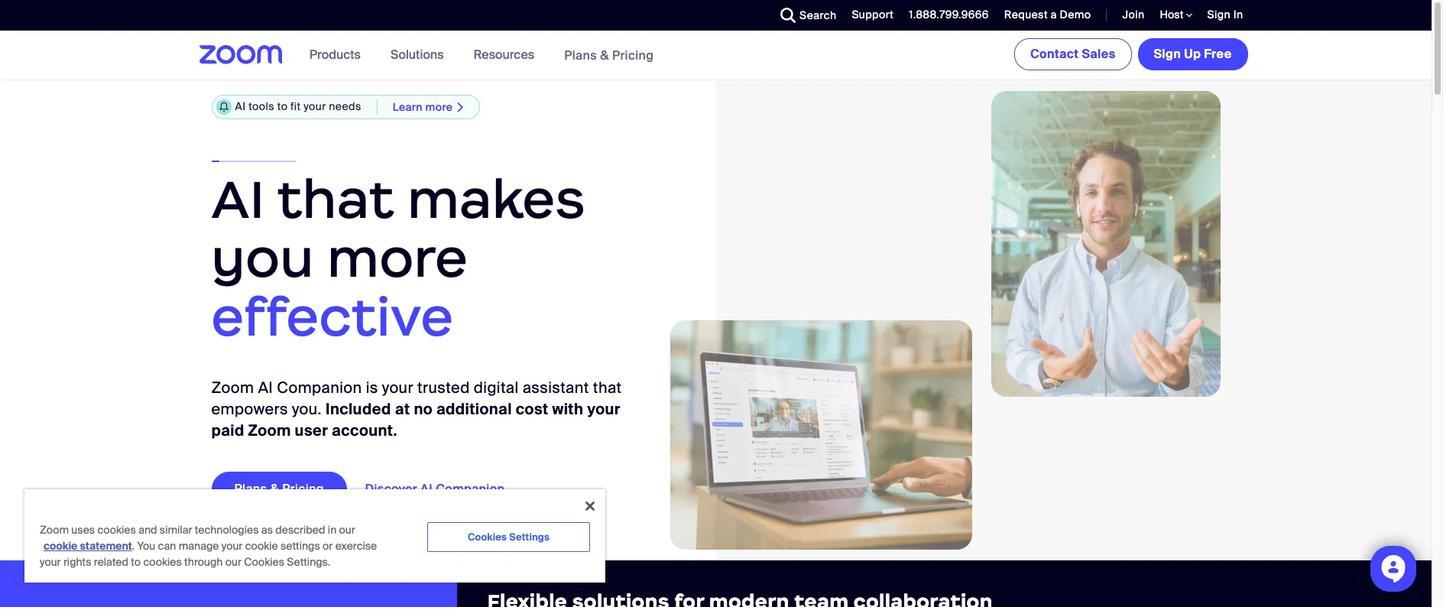 Task type: describe. For each thing, give the bounding box(es) containing it.
1 vertical spatial plans
[[234, 481, 267, 497]]

that inside ai that makes you more
[[277, 166, 394, 232]]

settings
[[509, 531, 550, 544]]

demo
[[1060, 8, 1092, 21]]

zoom logo image
[[199, 45, 283, 64]]

& inside product information navigation
[[600, 47, 609, 63]]

account.
[[332, 421, 398, 441]]

pricing inside main content
[[282, 481, 324, 497]]

cookies inside zoom uses cookies and similar technologies as described in our cookie statement
[[97, 523, 136, 537]]

plans inside product information navigation
[[564, 47, 597, 63]]

join link left host
[[1111, 0, 1149, 31]]

.  you can manage your cookie settings or exercise your rights related to cookies through our cookies settings.
[[40, 539, 377, 569]]

cookies settings
[[468, 531, 550, 544]]

statement
[[80, 539, 132, 553]]

discover
[[365, 481, 417, 497]]

products button
[[310, 31, 368, 80]]

related
[[94, 555, 128, 569]]

makes
[[408, 166, 586, 232]]

meetings navigation
[[1012, 31, 1251, 73]]

resources button
[[474, 31, 541, 80]]

exercise
[[335, 539, 377, 553]]

& inside main content
[[270, 481, 279, 497]]

uses
[[71, 523, 95, 537]]

cookies inside .  you can manage your cookie settings or exercise your rights related to cookies through our cookies settings.
[[143, 555, 182, 569]]

settings
[[281, 539, 320, 553]]

you
[[137, 539, 155, 553]]

pricing inside product information navigation
[[612, 47, 654, 63]]

sign up free
[[1154, 46, 1232, 62]]

ai tools to fit your needs
[[235, 100, 361, 113]]

sales
[[1082, 46, 1116, 62]]

is
[[366, 378, 378, 398]]

you.
[[292, 399, 322, 419]]

cookie inside zoom uses cookies and similar technologies as described in our cookie statement
[[44, 539, 78, 553]]

up
[[1185, 46, 1201, 62]]

trusted
[[418, 378, 470, 398]]

sign up free button
[[1138, 38, 1248, 70]]

zoom for our
[[40, 523, 69, 537]]

cookies settings button
[[427, 522, 590, 552]]

as
[[261, 523, 273, 537]]

your inside the included at no additional cost with your paid zoom user account.
[[587, 399, 621, 419]]

with
[[553, 399, 584, 419]]

.
[[132, 539, 135, 553]]

assistant
[[523, 378, 589, 398]]

sign in
[[1208, 8, 1244, 21]]

included
[[326, 399, 391, 419]]

contact
[[1031, 46, 1079, 62]]

zoom uses cookies and similar technologies as described in our cookie statement
[[40, 523, 355, 553]]

learn more
[[393, 100, 453, 114]]

or
[[323, 539, 333, 553]]

discover ai companion
[[365, 481, 505, 497]]

zoom inside the included at no additional cost with your paid zoom user account.
[[248, 421, 291, 441]]

in
[[1234, 8, 1244, 21]]

main content containing ai that makes you more
[[0, 31, 1432, 607]]

zoom ai companion is your trusted digital assistant that empowers you.
[[211, 378, 622, 419]]

that inside zoom ai companion is your trusted digital assistant that empowers you.
[[593, 378, 622, 398]]

products
[[310, 47, 361, 63]]

cookie statement link
[[44, 539, 132, 553]]

and
[[139, 523, 157, 537]]

effective
[[211, 283, 454, 350]]

learn
[[393, 100, 423, 114]]

rights
[[63, 555, 91, 569]]

empowers
[[211, 399, 288, 419]]

join link up meetings "navigation"
[[1123, 8, 1145, 21]]

companion for zoom
[[277, 378, 362, 398]]



Task type: vqa. For each thing, say whether or not it's contained in the screenshot.
Zoom Developers tab
no



Task type: locate. For each thing, give the bounding box(es) containing it.
1 vertical spatial more
[[327, 225, 468, 291]]

solutions
[[391, 47, 444, 63]]

that
[[277, 166, 394, 232], [593, 378, 622, 398]]

1 horizontal spatial to
[[277, 100, 288, 113]]

host button
[[1160, 8, 1193, 22]]

sign
[[1208, 8, 1231, 21], [1154, 46, 1182, 62]]

at
[[395, 399, 410, 419]]

user
[[295, 421, 328, 441]]

plans
[[564, 47, 597, 63], [234, 481, 267, 497]]

to
[[277, 100, 288, 113], [131, 555, 141, 569]]

zoom up empowers
[[211, 378, 254, 398]]

companion up cookies settings
[[436, 481, 505, 497]]

0 horizontal spatial sign
[[1154, 46, 1182, 62]]

0 horizontal spatial to
[[131, 555, 141, 569]]

0 horizontal spatial &
[[270, 481, 279, 497]]

cookie down as
[[245, 539, 278, 553]]

your for zoom ai companion is your trusted digital assistant that empowers you.
[[382, 378, 414, 398]]

your up at
[[382, 378, 414, 398]]

search
[[800, 8, 837, 22]]

tools
[[249, 100, 275, 113]]

our inside .  you can manage your cookie settings or exercise your rights related to cookies through our cookies settings.
[[225, 555, 242, 569]]

similar
[[160, 523, 192, 537]]

zoom inside zoom ai companion is your trusted digital assistant that empowers you.
[[211, 378, 254, 398]]

companion
[[277, 378, 362, 398], [436, 481, 505, 497]]

1 horizontal spatial cookie
[[245, 539, 278, 553]]

zoom down empowers
[[248, 421, 291, 441]]

your for ai tools to fit your needs
[[304, 100, 326, 113]]

0 horizontal spatial plans & pricing
[[234, 481, 324, 497]]

1.888.799.9666 button
[[898, 0, 993, 31], [909, 8, 989, 21]]

request a demo link
[[993, 0, 1095, 31], [1005, 8, 1092, 21]]

0 vertical spatial zoom
[[211, 378, 254, 398]]

more
[[426, 100, 453, 114], [327, 225, 468, 291]]

1 vertical spatial cookies
[[143, 555, 182, 569]]

0 vertical spatial cookies
[[468, 531, 507, 544]]

1 vertical spatial cookies
[[244, 555, 284, 569]]

1 vertical spatial companion
[[436, 481, 505, 497]]

cookies inside .  you can manage your cookie settings or exercise your rights related to cookies through our cookies settings.
[[244, 555, 284, 569]]

0 horizontal spatial cookie
[[44, 539, 78, 553]]

zoom
[[211, 378, 254, 398], [248, 421, 291, 441], [40, 523, 69, 537]]

join link
[[1111, 0, 1149, 31], [1123, 8, 1145, 21]]

&
[[600, 47, 609, 63], [270, 481, 279, 497]]

needs
[[329, 100, 361, 113]]

our right in
[[339, 523, 355, 537]]

0 horizontal spatial cookies
[[244, 555, 284, 569]]

resources
[[474, 47, 535, 63]]

contact sales link
[[1015, 38, 1132, 70]]

0 vertical spatial that
[[277, 166, 394, 232]]

1 vertical spatial sign
[[1154, 46, 1182, 62]]

2 cookie from the left
[[245, 539, 278, 553]]

cookies inside button
[[468, 531, 507, 544]]

1 horizontal spatial our
[[339, 523, 355, 537]]

in
[[328, 523, 337, 537]]

0 horizontal spatial plans
[[234, 481, 267, 497]]

banner
[[181, 31, 1251, 80]]

1 horizontal spatial plans & pricing
[[564, 47, 654, 63]]

no
[[414, 399, 433, 419]]

0 horizontal spatial that
[[277, 166, 394, 232]]

0 vertical spatial pricing
[[612, 47, 654, 63]]

1 horizontal spatial companion
[[436, 481, 505, 497]]

our right through
[[225, 555, 242, 569]]

companion for discover
[[436, 481, 505, 497]]

you
[[211, 225, 314, 291]]

to inside .  you can manage your cookie settings or exercise your rights related to cookies through our cookies settings.
[[131, 555, 141, 569]]

1 horizontal spatial pricing
[[612, 47, 654, 63]]

technologies
[[195, 523, 259, 537]]

product information navigation
[[298, 31, 666, 80]]

zoom for empowers
[[211, 378, 254, 398]]

digital
[[474, 378, 519, 398]]

cookies down can
[[143, 555, 182, 569]]

ai
[[235, 100, 246, 113], [211, 166, 265, 232], [258, 378, 273, 398], [421, 481, 433, 497]]

search button
[[769, 0, 841, 31]]

2 vertical spatial zoom
[[40, 523, 69, 537]]

0 vertical spatial more
[[426, 100, 453, 114]]

1 vertical spatial plans & pricing
[[234, 481, 324, 497]]

0 vertical spatial companion
[[277, 378, 362, 398]]

discover ai companion link
[[365, 472, 528, 507]]

your right fit
[[304, 100, 326, 113]]

ai that makes you more
[[211, 166, 586, 291]]

more inside ai that makes you more
[[327, 225, 468, 291]]

can
[[158, 539, 176, 553]]

0 vertical spatial to
[[277, 100, 288, 113]]

our inside zoom uses cookies and similar technologies as described in our cookie statement
[[339, 523, 355, 537]]

settings.
[[287, 555, 331, 569]]

plans right the resources dropdown button
[[564, 47, 597, 63]]

described
[[276, 523, 325, 537]]

1 horizontal spatial &
[[600, 47, 609, 63]]

cookies left settings
[[468, 531, 507, 544]]

free
[[1204, 46, 1232, 62]]

1.888.799.9666
[[909, 8, 989, 21]]

plans & pricing
[[564, 47, 654, 63], [234, 481, 324, 497]]

companion up you.
[[277, 378, 362, 398]]

our
[[339, 523, 355, 537], [225, 555, 242, 569]]

cookies down as
[[244, 555, 284, 569]]

contact sales
[[1031, 46, 1116, 62]]

0 horizontal spatial our
[[225, 555, 242, 569]]

plans up as
[[234, 481, 267, 497]]

1 vertical spatial zoom
[[248, 421, 291, 441]]

1 vertical spatial our
[[225, 555, 242, 569]]

1 vertical spatial pricing
[[282, 481, 324, 497]]

0 vertical spatial sign
[[1208, 8, 1231, 21]]

your right with
[[587, 399, 621, 419]]

cost
[[516, 399, 549, 419]]

cookie up rights
[[44, 539, 78, 553]]

manage
[[179, 539, 219, 553]]

1 horizontal spatial sign
[[1208, 8, 1231, 21]]

plans & pricing inside product information navigation
[[564, 47, 654, 63]]

1 horizontal spatial cookies
[[468, 531, 507, 544]]

additional
[[437, 399, 512, 419]]

join
[[1123, 8, 1145, 21]]

1 horizontal spatial cookies
[[143, 555, 182, 569]]

ai inside ai that makes you more
[[211, 166, 265, 232]]

sign left up on the top right of page
[[1154, 46, 1182, 62]]

0 vertical spatial &
[[600, 47, 609, 63]]

1 horizontal spatial that
[[593, 378, 622, 398]]

sign in link
[[1196, 0, 1251, 31], [1208, 8, 1244, 21]]

to left fit
[[277, 100, 288, 113]]

1 vertical spatial to
[[131, 555, 141, 569]]

0 vertical spatial cookies
[[97, 523, 136, 537]]

your inside zoom ai companion is your trusted digital assistant that empowers you.
[[382, 378, 414, 398]]

support
[[852, 8, 894, 21]]

solutions button
[[391, 31, 451, 80]]

main content
[[0, 31, 1432, 607]]

cookies up statement
[[97, 523, 136, 537]]

privacy alert dialog
[[24, 489, 606, 583]]

right image
[[453, 101, 469, 113]]

included at no additional cost with your paid zoom user account.
[[211, 399, 621, 441]]

fit
[[291, 100, 301, 113]]

1 cookie from the left
[[44, 539, 78, 553]]

companion inside zoom ai companion is your trusted digital assistant that empowers you.
[[277, 378, 362, 398]]

request a demo
[[1005, 8, 1092, 21]]

support link
[[841, 0, 898, 31], [852, 8, 894, 21]]

your down the technologies
[[222, 539, 243, 553]]

paid
[[211, 421, 244, 441]]

through
[[184, 555, 223, 569]]

sign inside button
[[1154, 46, 1182, 62]]

ai inside zoom ai companion is your trusted digital assistant that empowers you.
[[258, 378, 273, 398]]

0 vertical spatial our
[[339, 523, 355, 537]]

pricing
[[612, 47, 654, 63], [282, 481, 324, 497]]

sign for sign in
[[1208, 8, 1231, 21]]

1 vertical spatial that
[[593, 378, 622, 398]]

a
[[1051, 8, 1057, 21]]

zoom left uses
[[40, 523, 69, 537]]

0 horizontal spatial cookies
[[97, 523, 136, 537]]

your
[[304, 100, 326, 113], [382, 378, 414, 398], [587, 399, 621, 419], [222, 539, 243, 553], [40, 555, 61, 569]]

cookies
[[468, 531, 507, 544], [244, 555, 284, 569]]

0 vertical spatial plans & pricing
[[564, 47, 654, 63]]

to down "."
[[131, 555, 141, 569]]

sign left in
[[1208, 8, 1231, 21]]

sign for sign up free
[[1154, 46, 1182, 62]]

your left rights
[[40, 555, 61, 569]]

cookie inside .  you can manage your cookie settings or exercise your rights related to cookies through our cookies settings.
[[245, 539, 278, 553]]

request
[[1005, 8, 1048, 21]]

host
[[1160, 8, 1186, 21]]

0 horizontal spatial pricing
[[282, 481, 324, 497]]

zoom inside zoom uses cookies and similar technologies as described in our cookie statement
[[40, 523, 69, 537]]

0 vertical spatial plans
[[564, 47, 597, 63]]

0 horizontal spatial companion
[[277, 378, 362, 398]]

1 horizontal spatial plans
[[564, 47, 597, 63]]

plans & pricing link
[[564, 47, 654, 63], [564, 47, 654, 63], [211, 472, 347, 507]]

your for .  you can manage your cookie settings or exercise your rights related to cookies through our cookies settings.
[[222, 539, 243, 553]]

cookie
[[44, 539, 78, 553], [245, 539, 278, 553]]

1 vertical spatial &
[[270, 481, 279, 497]]

banner containing contact sales
[[181, 31, 1251, 80]]



